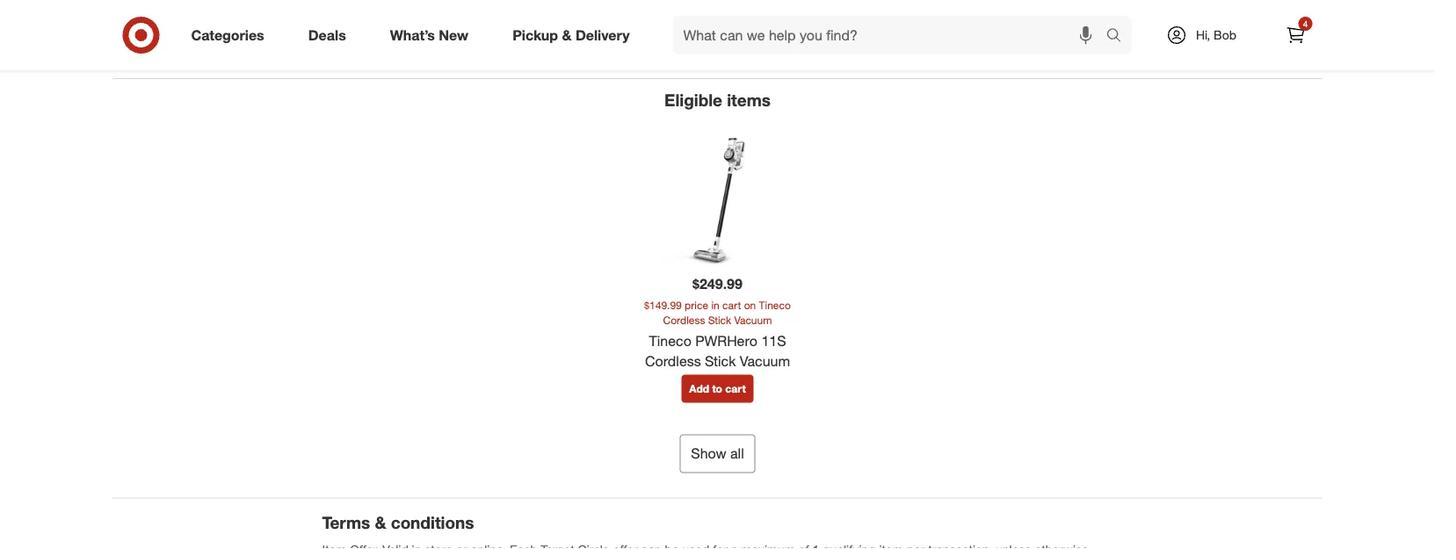 Task type: describe. For each thing, give the bounding box(es) containing it.
cordless inside details tineco pwrhero 11s cordless stick vacuum at $149.99
[[846, 48, 895, 63]]

items
[[727, 90, 771, 110]]

& for pickup
[[562, 26, 572, 44]]

show
[[691, 445, 727, 463]]

hi,
[[1197, 27, 1211, 43]]

pickup
[[513, 26, 558, 44]]

$149.99 inside '$249.99 $149.99 price in cart on tineco cordless stick vacuum tineco pwrhero 11s cordless stick vacuum'
[[645, 299, 682, 312]]

$249.99
[[693, 275, 743, 293]]

4
[[1304, 18, 1309, 29]]

2 vertical spatial cordless
[[645, 353, 701, 370]]

2 vertical spatial tineco
[[649, 333, 692, 350]]

& for terms
[[375, 513, 386, 533]]

11s inside details tineco pwrhero 11s cordless stick vacuum at $149.99
[[821, 48, 843, 63]]

all
[[731, 445, 744, 463]]

1 vertical spatial tineco
[[759, 299, 791, 312]]

1 vertical spatial cordless
[[663, 314, 705, 327]]

search button
[[1099, 16, 1141, 58]]

details
[[723, 19, 778, 39]]

what's new link
[[375, 16, 491, 55]]

1 vertical spatial stick
[[708, 314, 732, 327]]

deals link
[[293, 16, 368, 55]]

2 vertical spatial vacuum
[[740, 353, 790, 370]]

hi, bob
[[1197, 27, 1237, 43]]

what's
[[390, 26, 435, 44]]

add to cart
[[690, 383, 746, 396]]

show all link
[[680, 435, 756, 474]]

What can we help you find? suggestions appear below search field
[[673, 16, 1111, 55]]

stick inside details tineco pwrhero 11s cordless stick vacuum at $149.99
[[899, 48, 926, 63]]

4 link
[[1277, 16, 1316, 55]]

add
[[690, 383, 710, 396]]

price
[[685, 299, 709, 312]]

tineco inside details tineco pwrhero 11s cordless stick vacuum at $149.99
[[723, 48, 760, 63]]

to
[[713, 383, 723, 396]]

on
[[744, 299, 756, 312]]

show all
[[691, 445, 744, 463]]



Task type: locate. For each thing, give the bounding box(es) containing it.
11s
[[821, 48, 843, 63], [762, 333, 787, 350]]

$149.99 inside details tineco pwrhero 11s cordless stick vacuum at $149.99
[[991, 48, 1034, 63]]

tineco down price on the bottom
[[649, 333, 692, 350]]

search
[[1099, 28, 1141, 45]]

bob
[[1214, 27, 1237, 43]]

pwrhero down details
[[763, 48, 818, 63]]

0 horizontal spatial pwrhero
[[696, 333, 758, 350]]

vacuum up add to cart
[[740, 353, 790, 370]]

0 horizontal spatial 11s
[[762, 333, 787, 350]]

1 vertical spatial &
[[375, 513, 386, 533]]

stick
[[899, 48, 926, 63], [708, 314, 732, 327], [705, 353, 736, 370]]

0 horizontal spatial $149.99
[[645, 299, 682, 312]]

cart inside '$249.99 $149.99 price in cart on tineco cordless stick vacuum tineco pwrhero 11s cordless stick vacuum'
[[723, 299, 741, 312]]

1 vertical spatial $149.99
[[645, 299, 682, 312]]

cart right 'in'
[[723, 299, 741, 312]]

tineco right on
[[759, 299, 791, 312]]

0 vertical spatial vacuum
[[929, 48, 973, 63]]

0 vertical spatial cart
[[723, 299, 741, 312]]

1 horizontal spatial 11s
[[821, 48, 843, 63]]

in
[[712, 299, 720, 312]]

pickup & delivery
[[513, 26, 630, 44]]

$149.99 right at
[[991, 48, 1034, 63]]

pickup & delivery link
[[498, 16, 652, 55]]

tineco down details
[[723, 48, 760, 63]]

0 vertical spatial pwrhero
[[763, 48, 818, 63]]

0 vertical spatial 11s
[[821, 48, 843, 63]]

1 vertical spatial cart
[[726, 383, 746, 396]]

pwrhero inside '$249.99 $149.99 price in cart on tineco cordless stick vacuum tineco pwrhero 11s cordless stick vacuum'
[[696, 333, 758, 350]]

pwrhero inside details tineco pwrhero 11s cordless stick vacuum at $149.99
[[763, 48, 818, 63]]

2 vertical spatial stick
[[705, 353, 736, 370]]

vacuum down on
[[735, 314, 772, 327]]

what's new
[[390, 26, 469, 44]]

pwrhero
[[763, 48, 818, 63], [696, 333, 758, 350]]

stick up add to cart
[[705, 353, 736, 370]]

eligible items
[[665, 90, 771, 110]]

& right pickup
[[562, 26, 572, 44]]

1 horizontal spatial $149.99
[[991, 48, 1034, 63]]

0 vertical spatial cordless
[[846, 48, 895, 63]]

vacuum left at
[[929, 48, 973, 63]]

0 vertical spatial tineco
[[723, 48, 760, 63]]

tineco
[[723, 48, 760, 63], [759, 299, 791, 312], [649, 333, 692, 350]]

add to cart button
[[682, 375, 754, 403]]

terms
[[322, 513, 370, 533]]

vacuum inside details tineco pwrhero 11s cordless stick vacuum at $149.99
[[929, 48, 973, 63]]

categories
[[191, 26, 264, 44]]

$249.99 $149.99 price in cart on tineco cordless stick vacuum tineco pwrhero 11s cordless stick vacuum
[[645, 275, 791, 370]]

cordless
[[846, 48, 895, 63], [663, 314, 705, 327], [645, 353, 701, 370]]

1 vertical spatial pwrhero
[[696, 333, 758, 350]]

$149.99 left price on the bottom
[[645, 299, 682, 312]]

&
[[562, 26, 572, 44], [375, 513, 386, 533]]

eligible
[[665, 90, 723, 110]]

deals
[[308, 26, 346, 44]]

vacuum
[[929, 48, 973, 63], [735, 314, 772, 327], [740, 353, 790, 370]]

at
[[977, 48, 987, 63]]

11s inside '$249.99 $149.99 price in cart on tineco cordless stick vacuum tineco pwrhero 11s cordless stick vacuum'
[[762, 333, 787, 350]]

& right "terms"
[[375, 513, 386, 533]]

0 vertical spatial stick
[[899, 48, 926, 63]]

0 horizontal spatial &
[[375, 513, 386, 533]]

1 horizontal spatial &
[[562, 26, 572, 44]]

pwrhero down 'in'
[[696, 333, 758, 350]]

details tineco pwrhero 11s cordless stick vacuum at $149.99
[[723, 19, 1034, 63]]

categories link
[[176, 16, 286, 55]]

1 vertical spatial 11s
[[762, 333, 787, 350]]

cart inside button
[[726, 383, 746, 396]]

cart right the to
[[726, 383, 746, 396]]

delivery
[[576, 26, 630, 44]]

$149.99
[[991, 48, 1034, 63], [645, 299, 682, 312]]

terms & conditions
[[322, 513, 474, 533]]

0 vertical spatial &
[[562, 26, 572, 44]]

1 horizontal spatial pwrhero
[[763, 48, 818, 63]]

new
[[439, 26, 469, 44]]

conditions
[[391, 513, 474, 533]]

cart
[[723, 299, 741, 312], [726, 383, 746, 396]]

1 vertical spatial vacuum
[[735, 314, 772, 327]]

stick down 'in'
[[708, 314, 732, 327]]

0 vertical spatial $149.99
[[991, 48, 1034, 63]]

stick left at
[[899, 48, 926, 63]]



Task type: vqa. For each thing, say whether or not it's contained in the screenshot.
Brand button
no



